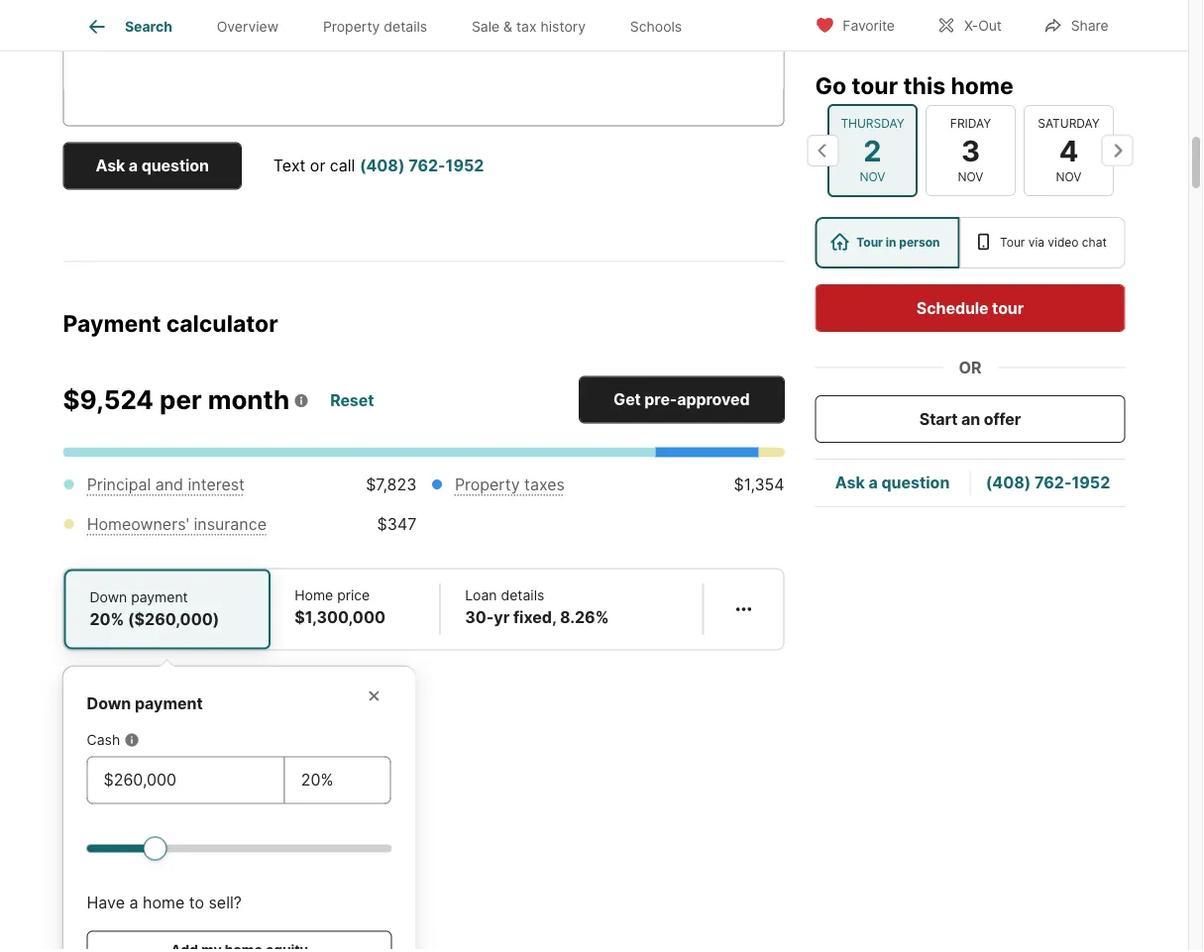 Task type: vqa. For each thing, say whether or not it's contained in the screenshot.
the left "Risk"
no



Task type: locate. For each thing, give the bounding box(es) containing it.
0 vertical spatial question
[[141, 156, 209, 176]]

down inside tooltip
[[87, 695, 131, 714]]

nov inside saturday 4 nov
[[1056, 170, 1082, 184]]

go
[[815, 71, 847, 99]]

nov inside "friday 3 nov"
[[958, 170, 983, 184]]

tab list
[[63, 0, 720, 51]]

ask
[[96, 156, 125, 176], [835, 473, 865, 493]]

start
[[920, 409, 958, 429]]

sale & tax history
[[472, 18, 586, 35]]

out
[[979, 17, 1002, 34]]

reset button
[[329, 384, 375, 420]]

0 vertical spatial details
[[384, 18, 427, 35]]

(408) 762-1952
[[986, 473, 1111, 493]]

1 vertical spatial ask
[[835, 473, 865, 493]]

$7,823
[[366, 476, 417, 495]]

(408) 762-1952 link
[[360, 156, 484, 176], [986, 473, 1111, 493]]

property inside property details tab
[[323, 18, 380, 35]]

1 horizontal spatial property
[[455, 476, 520, 495]]

1 vertical spatial property
[[455, 476, 520, 495]]

0 horizontal spatial ask
[[96, 156, 125, 176]]

a
[[129, 156, 138, 176], [869, 473, 878, 493], [129, 894, 138, 914]]

saturday
[[1038, 116, 1100, 131]]

overview tab
[[195, 3, 301, 51]]

1 vertical spatial ask a question
[[835, 473, 950, 493]]

(408) 762-1952 link right call at left
[[360, 156, 484, 176]]

1 horizontal spatial 1952
[[1072, 473, 1111, 493]]

homeowners' insurance
[[87, 516, 267, 535]]

1 horizontal spatial (408)
[[986, 473, 1031, 493]]

1952
[[446, 156, 484, 176], [1072, 473, 1111, 493]]

nov down 3
[[958, 170, 983, 184]]

sale & tax history tab
[[450, 3, 608, 51]]

0 horizontal spatial tour
[[852, 71, 898, 99]]

1 vertical spatial (408) 762-1952 link
[[986, 473, 1111, 493]]

x-
[[965, 17, 979, 34]]

1 vertical spatial question
[[882, 473, 950, 493]]

1 horizontal spatial question
[[882, 473, 950, 493]]

762-
[[409, 156, 446, 176], [1035, 473, 1072, 493]]

details inside tab
[[384, 18, 427, 35]]

1 nov from the left
[[860, 170, 885, 184]]

offer
[[984, 409, 1021, 429]]

(408) right call at left
[[360, 156, 405, 176]]

approved
[[677, 391, 750, 410]]

in
[[886, 235, 897, 250]]

1 horizontal spatial (408) 762-1952 link
[[986, 473, 1111, 493]]

payment down ($260,000)
[[135, 695, 203, 714]]

home
[[951, 71, 1014, 99], [143, 894, 185, 914]]

nov inside the thursday 2 nov
[[860, 170, 885, 184]]

tour
[[852, 71, 898, 99], [993, 298, 1024, 318]]

payment for down payment 20% ($260,000)
[[131, 590, 188, 607]]

0 horizontal spatial ask a question
[[96, 156, 209, 176]]

payment inside down payment 20% ($260,000)
[[131, 590, 188, 607]]

next image
[[1102, 135, 1134, 166]]

0 horizontal spatial details
[[384, 18, 427, 35]]

tour left via
[[1000, 235, 1026, 250]]

home up friday
[[951, 71, 1014, 99]]

nov
[[860, 170, 885, 184], [958, 170, 983, 184], [1056, 170, 1082, 184]]

2 horizontal spatial nov
[[1056, 170, 1082, 184]]

homeowners'
[[87, 516, 189, 535]]

schedule
[[917, 298, 989, 318]]

calculator
[[166, 310, 278, 338]]

down up cash
[[87, 695, 131, 714]]

1 vertical spatial details
[[501, 588, 545, 605]]

home inside tooltip
[[143, 894, 185, 914]]

0 horizontal spatial question
[[141, 156, 209, 176]]

1 vertical spatial tour
[[993, 298, 1024, 318]]

question inside button
[[141, 156, 209, 176]]

0 vertical spatial property
[[323, 18, 380, 35]]

0 horizontal spatial nov
[[860, 170, 885, 184]]

tooltip
[[63, 651, 785, 951]]

1 horizontal spatial tour
[[1000, 235, 1026, 250]]

tour inside button
[[993, 298, 1024, 318]]

8.26%
[[560, 609, 609, 628]]

1 horizontal spatial nov
[[958, 170, 983, 184]]

0 vertical spatial a
[[129, 156, 138, 176]]

None button
[[827, 104, 918, 197], [926, 105, 1016, 196], [1024, 105, 1114, 196], [827, 104, 918, 197], [926, 105, 1016, 196], [1024, 105, 1114, 196]]

nov down 2
[[860, 170, 885, 184]]

friday
[[950, 116, 991, 131]]

2 nov from the left
[[958, 170, 983, 184]]

2 tour from the left
[[1000, 235, 1026, 250]]

down up the 20%
[[90, 590, 127, 607]]

price
[[337, 588, 370, 605]]

0 horizontal spatial property
[[323, 18, 380, 35]]

payment
[[131, 590, 188, 607], [135, 695, 203, 714]]

2
[[863, 133, 882, 168]]

overview
[[217, 18, 279, 35]]

principal and interest
[[87, 476, 245, 495]]

0 horizontal spatial (408) 762-1952 link
[[360, 156, 484, 176]]

0 vertical spatial home
[[951, 71, 1014, 99]]

down
[[90, 590, 127, 607], [87, 695, 131, 714]]

0 horizontal spatial (408)
[[360, 156, 405, 176]]

0 vertical spatial (408) 762-1952 link
[[360, 156, 484, 176]]

tour left in
[[857, 235, 883, 250]]

None text field
[[301, 769, 374, 793]]

yr
[[494, 609, 510, 628]]

list box
[[815, 217, 1126, 269]]

None text field
[[104, 769, 268, 793]]

1 horizontal spatial ask a question
[[835, 473, 950, 493]]

tooltip containing down payment
[[63, 651, 785, 951]]

have
[[87, 894, 125, 914]]

nov for 4
[[1056, 170, 1082, 184]]

home price $1,300,000
[[295, 588, 386, 628]]

tour in person
[[857, 235, 940, 250]]

tour right schedule
[[993, 298, 1024, 318]]

question
[[141, 156, 209, 176], [882, 473, 950, 493]]

details up fixed,
[[501, 588, 545, 605]]

previous image
[[808, 135, 839, 166]]

(408)
[[360, 156, 405, 176], [986, 473, 1031, 493]]

cash
[[87, 733, 120, 750]]

0 horizontal spatial tour
[[857, 235, 883, 250]]

via
[[1029, 235, 1045, 250]]

(408) 762-1952 link down offer at the top
[[986, 473, 1111, 493]]

home left to
[[143, 894, 185, 914]]

or
[[959, 358, 982, 377]]

(408) down offer at the top
[[986, 473, 1031, 493]]

0 vertical spatial ask
[[96, 156, 125, 176]]

ask a question button
[[63, 143, 242, 190]]

x-out
[[965, 17, 1002, 34]]

property details tab
[[301, 3, 450, 51]]

tour inside tour via video chat option
[[1000, 235, 1026, 250]]

property taxes link
[[455, 476, 565, 495]]

1 vertical spatial payment
[[135, 695, 203, 714]]

1 vertical spatial 762-
[[1035, 473, 1072, 493]]

ask a question inside ask a question button
[[96, 156, 209, 176]]

tab list containing search
[[63, 0, 720, 51]]

property for property taxes
[[455, 476, 520, 495]]

schedule tour
[[917, 298, 1024, 318]]

nov down 4
[[1056, 170, 1082, 184]]

0 horizontal spatial home
[[143, 894, 185, 914]]

tour
[[857, 235, 883, 250], [1000, 235, 1026, 250]]

$1,300,000
[[295, 609, 386, 628]]

tour up thursday
[[852, 71, 898, 99]]

and
[[155, 476, 183, 495]]

tour for schedule
[[993, 298, 1024, 318]]

3 nov from the left
[[1056, 170, 1082, 184]]

start an offer
[[920, 409, 1021, 429]]

0 vertical spatial 762-
[[409, 156, 446, 176]]

get
[[614, 391, 641, 410]]

tour for tour in person
[[857, 235, 883, 250]]

details inside the loan details 30-yr fixed, 8.26%
[[501, 588, 545, 605]]

sale
[[472, 18, 500, 35]]

1 vertical spatial home
[[143, 894, 185, 914]]

0 vertical spatial (408)
[[360, 156, 405, 176]]

details left sale
[[384, 18, 427, 35]]

0 vertical spatial payment
[[131, 590, 188, 607]]

history
[[541, 18, 586, 35]]

month
[[208, 385, 290, 416]]

0 vertical spatial down
[[90, 590, 127, 607]]

($260,000)
[[128, 611, 219, 630]]

1 horizontal spatial details
[[501, 588, 545, 605]]

0 horizontal spatial 1952
[[446, 156, 484, 176]]

video
[[1048, 235, 1079, 250]]

ask a question
[[96, 156, 209, 176], [835, 473, 950, 493]]

1 vertical spatial down
[[87, 695, 131, 714]]

tour inside the tour in person "option"
[[857, 235, 883, 250]]

1 horizontal spatial home
[[951, 71, 1014, 99]]

payment up ($260,000)
[[131, 590, 188, 607]]

1 vertical spatial 1952
[[1072, 473, 1111, 493]]

loan details 30-yr fixed, 8.26%
[[465, 588, 609, 628]]

1 tour from the left
[[857, 235, 883, 250]]

details
[[384, 18, 427, 35], [501, 588, 545, 605]]

1 horizontal spatial tour
[[993, 298, 1024, 318]]

a inside button
[[129, 156, 138, 176]]

1 horizontal spatial 762-
[[1035, 473, 1072, 493]]

0 vertical spatial ask a question
[[96, 156, 209, 176]]

0 vertical spatial tour
[[852, 71, 898, 99]]

down inside down payment 20% ($260,000)
[[90, 590, 127, 607]]



Task type: describe. For each thing, give the bounding box(es) containing it.
person
[[900, 235, 940, 250]]

thursday 2 nov
[[841, 116, 904, 184]]

1 vertical spatial a
[[869, 473, 878, 493]]

saturday 4 nov
[[1038, 116, 1100, 184]]

nov for 2
[[860, 170, 885, 184]]

down for down payment 20% ($260,000)
[[90, 590, 127, 607]]

ask a question link
[[835, 473, 950, 493]]

text or call (408) 762-1952
[[273, 156, 484, 176]]

favorite button
[[798, 4, 912, 45]]

down payment 20% ($260,000)
[[90, 590, 219, 630]]

loan
[[465, 588, 497, 605]]

0 vertical spatial 1952
[[446, 156, 484, 176]]

search link
[[85, 15, 172, 39]]

down for down payment
[[87, 695, 131, 714]]

homeowners' insurance link
[[87, 516, 267, 535]]

details for property details
[[384, 18, 427, 35]]

3
[[961, 133, 980, 168]]

taxes
[[525, 476, 565, 495]]

per
[[160, 385, 202, 416]]

search
[[125, 18, 172, 35]]

interest
[[188, 476, 245, 495]]

this
[[904, 71, 946, 99]]

payment for down payment
[[135, 695, 203, 714]]

payment calculator
[[63, 310, 278, 338]]

have a home to sell?
[[87, 894, 242, 914]]

favorite
[[843, 17, 895, 34]]

&
[[504, 18, 513, 35]]

principal and interest link
[[87, 476, 245, 495]]

insurance
[[194, 516, 267, 535]]

an
[[962, 409, 981, 429]]

chat
[[1083, 235, 1107, 250]]

thursday
[[841, 116, 904, 131]]

nov for 3
[[958, 170, 983, 184]]

Down Payment Slider range field
[[87, 837, 392, 861]]

pre-
[[645, 391, 677, 410]]

Write a message... text field
[[80, 12, 768, 83]]

details for loan details 30-yr fixed, 8.26%
[[501, 588, 545, 605]]

tour via video chat option
[[960, 217, 1126, 269]]

schools
[[630, 18, 682, 35]]

schedule tour button
[[815, 285, 1126, 332]]

tour via video chat
[[1000, 235, 1107, 250]]

go tour this home
[[815, 71, 1014, 99]]

get pre-approved button
[[579, 377, 785, 424]]

tour for tour via video chat
[[1000, 235, 1026, 250]]

$347
[[377, 516, 417, 535]]

tour in person option
[[815, 217, 960, 269]]

1 vertical spatial (408)
[[986, 473, 1031, 493]]

get pre-approved
[[614, 391, 750, 410]]

text
[[273, 156, 306, 176]]

$9,524
[[63, 385, 154, 416]]

fixed,
[[513, 609, 557, 628]]

property taxes
[[455, 476, 565, 495]]

start an offer button
[[815, 396, 1126, 443]]

0 horizontal spatial 762-
[[409, 156, 446, 176]]

20%
[[90, 611, 124, 630]]

4
[[1059, 133, 1079, 168]]

property for property details
[[323, 18, 380, 35]]

down payment
[[87, 695, 203, 714]]

1 horizontal spatial ask
[[835, 473, 865, 493]]

property details
[[323, 18, 427, 35]]

to
[[189, 894, 204, 914]]

tour for go
[[852, 71, 898, 99]]

x-out button
[[920, 4, 1019, 45]]

ask inside ask a question button
[[96, 156, 125, 176]]

$9,524 per month
[[63, 385, 290, 416]]

reset
[[330, 392, 374, 411]]

2 vertical spatial a
[[129, 894, 138, 914]]

share button
[[1027, 4, 1126, 45]]

payment
[[63, 310, 161, 338]]

schools tab
[[608, 3, 705, 51]]

home
[[295, 588, 333, 605]]

or
[[310, 156, 326, 176]]

30-
[[465, 609, 494, 628]]

$1,354
[[734, 476, 785, 495]]

call
[[330, 156, 355, 176]]

tax
[[517, 18, 537, 35]]

share
[[1072, 17, 1109, 34]]

sell?
[[209, 894, 242, 914]]

friday 3 nov
[[950, 116, 991, 184]]

list box containing tour in person
[[815, 217, 1126, 269]]



